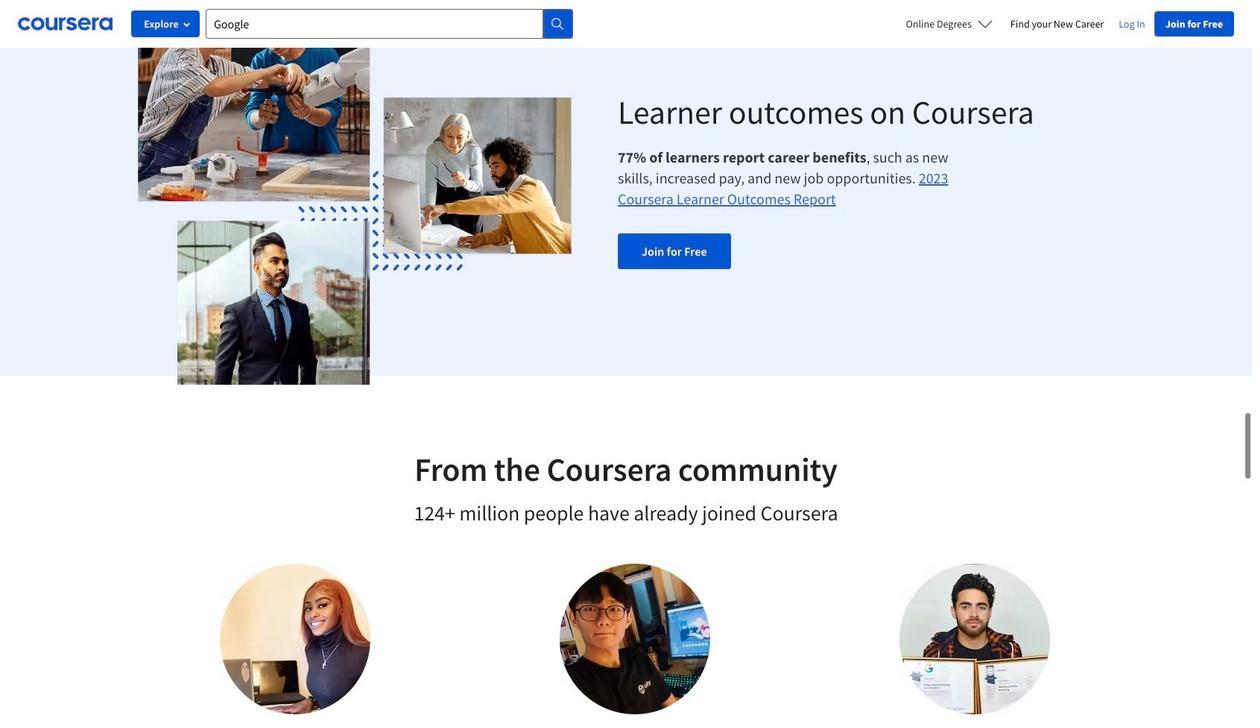 Task type: locate. For each thing, give the bounding box(es) containing it.
None search field
[[206, 9, 574, 39]]



Task type: describe. For each thing, give the bounding box(es) containing it.
What do you want to learn? text field
[[206, 9, 544, 39]]

3 hero images of people smiling image
[[128, 0, 580, 385]]

coursera image
[[18, 12, 113, 36]]



Task type: vqa. For each thing, say whether or not it's contained in the screenshot.
Coursera image
yes



